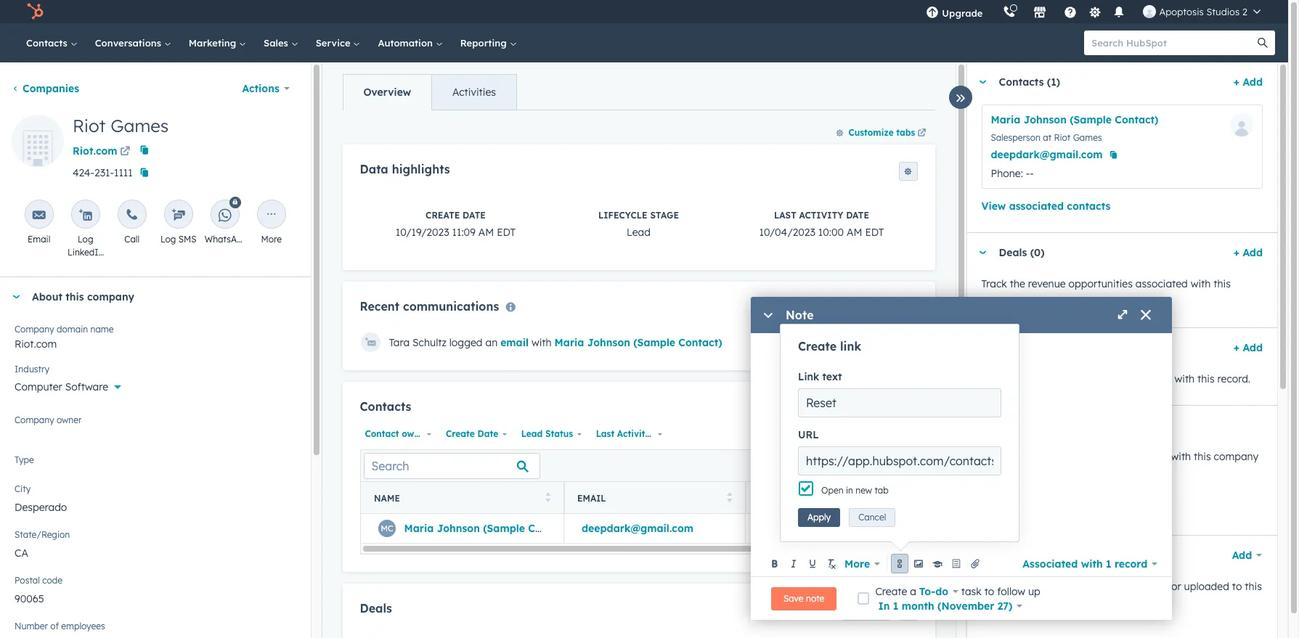 Task type: vqa. For each thing, say whether or not it's contained in the screenshot.


Task type: describe. For each thing, give the bounding box(es) containing it.
marketplaces image
[[1034, 7, 1047, 20]]

0 horizontal spatial maria
[[404, 522, 434, 535]]

company inside dropdown button
[[87, 291, 134, 304]]

this inside dropdown button
[[66, 291, 84, 304]]

recent
[[360, 300, 400, 314]]

save note
[[784, 593, 825, 604]]

apoptosis studios 2
[[1160, 6, 1248, 17]]

riot games
[[73, 115, 169, 137]]

1 horizontal spatial number
[[793, 493, 831, 504]]

salesperson
[[991, 132, 1041, 143]]

company for owner
[[15, 415, 54, 426]]

customize tabs
[[849, 127, 916, 138]]

calling icon button
[[998, 2, 1022, 21]]

with inside associated with 1 record popup button
[[1081, 558, 1103, 571]]

phone number
[[759, 493, 831, 504]]

payments.
[[1055, 468, 1105, 481]]

more image
[[265, 208, 278, 222]]

industry
[[15, 364, 49, 375]]

actions button
[[233, 74, 299, 103]]

1 vertical spatial maria
[[555, 336, 584, 349]]

or
[[1172, 580, 1182, 593]]

caret image
[[12, 295, 20, 299]]

record. for track the revenue opportunities associated with this record.
[[982, 295, 1015, 308]]

0 horizontal spatial to
[[985, 585, 995, 598]]

0 vertical spatial maria
[[991, 113, 1021, 126]]

companies link
[[12, 82, 79, 95]]

tara
[[389, 336, 410, 349]]

settings link
[[1086, 4, 1104, 19]]

--
[[763, 522, 771, 535]]

expand dialog image
[[1117, 310, 1129, 322]]

State/Region text field
[[15, 538, 296, 567]]

linkedin
[[68, 247, 103, 258]]

the for files
[[1002, 580, 1018, 593]]

payments
[[1066, 450, 1113, 463]]

424-231-1111
[[73, 166, 133, 179]]

stage
[[650, 210, 679, 221]]

0 vertical spatial deepdark@gmail.com link
[[991, 146, 1103, 163]]

create date 10/19/2023 11:09 am edt
[[396, 210, 516, 239]]

riot.com inside company domain name riot.com
[[15, 338, 57, 351]]

Number of employees text field
[[15, 630, 296, 638]]

0 horizontal spatial riot
[[73, 115, 106, 137]]

create for create date
[[446, 429, 475, 440]]

track
[[1038, 450, 1063, 463]]

contacts for contacts link
[[26, 37, 70, 49]]

upgrade
[[942, 7, 983, 19]]

am inside create date 10/19/2023 11:09 am edt
[[479, 226, 494, 239]]

0 horizontal spatial games
[[111, 115, 169, 137]]

payments
[[999, 419, 1049, 432]]

sales link
[[255, 23, 307, 62]]

associated with 1 record
[[1023, 558, 1148, 571]]

follow
[[998, 585, 1026, 598]]

company for riot.com
[[15, 324, 54, 335]]

URL text field
[[798, 447, 1002, 476]]

edt inside create date 10/19/2023 11:09 am edt
[[497, 226, 516, 239]]

last for last activity date 10/04/2023 10:00 am edt
[[774, 210, 797, 221]]

maria johnson (sample contact) link for view associated contacts
[[991, 113, 1159, 126]]

caret image for contacts (1)
[[979, 80, 988, 84]]

last for last activity date
[[596, 429, 615, 440]]

whatsapp image
[[218, 208, 232, 222]]

(november
[[938, 600, 995, 613]]

2 link opens in a new window image from the top
[[120, 147, 130, 158]]

whatsapp
[[205, 234, 248, 245]]

opportunities
[[1069, 277, 1133, 291]]

recent communications
[[360, 300, 499, 314]]

domain
[[57, 324, 88, 335]]

this for track the customer requests associated with this record.
[[1198, 373, 1215, 386]]

notifications button
[[1107, 0, 1132, 23]]

create date
[[446, 429, 498, 440]]

view associated contacts
[[982, 200, 1111, 213]]

1 horizontal spatial riot
[[1054, 132, 1071, 143]]

0 vertical spatial deepdark@gmail.com
[[991, 148, 1103, 161]]

(0) for deals (0)
[[1031, 246, 1045, 259]]

minimize dialog image
[[763, 310, 774, 322]]

upgrade image
[[926, 7, 939, 20]]

in
[[878, 600, 890, 613]]

message
[[67, 260, 104, 271]]

0 horizontal spatial contact)
[[528, 522, 572, 535]]

press to sort. image
[[727, 492, 733, 502]]

marketing link
[[180, 23, 255, 62]]

log for log linkedin message
[[78, 234, 93, 245]]

associated for requests
[[1120, 373, 1172, 386]]

a
[[910, 585, 917, 598]]

close dialog image
[[1140, 310, 1152, 322]]

activity for last activity date 10/04/2023 10:00 am edt
[[799, 210, 844, 221]]

record. inside "see the files attached to your activities or uploaded to this record."
[[982, 598, 1015, 611]]

the for revenue
[[1010, 277, 1026, 291]]

lead status
[[521, 429, 573, 440]]

owner for company owner no owner
[[57, 415, 82, 426]]

27)
[[998, 600, 1013, 613]]

press to sort. element for email
[[727, 492, 733, 505]]

231-
[[94, 166, 114, 179]]

log sms
[[160, 234, 197, 245]]

schultz
[[413, 336, 447, 349]]

add for + add button for deals (0)
[[1243, 246, 1263, 259]]

see
[[982, 580, 999, 593]]

apply button
[[798, 509, 841, 528]]

track the customer requests associated with this record.
[[982, 373, 1251, 386]]

apoptosis
[[1160, 6, 1204, 17]]

associated with 1 record button
[[1023, 554, 1158, 574]]

an
[[486, 336, 498, 349]]

create date button
[[441, 425, 510, 444]]

log for log sms
[[160, 234, 176, 245]]

track for track the revenue opportunities associated with this record.
[[982, 277, 1007, 291]]

1 horizontal spatial games
[[1073, 132, 1102, 143]]

this for collect and track payments associated with this company using hubspot payments.
[[1194, 450, 1211, 463]]

about this company button
[[0, 277, 296, 317]]

last activity date 10/04/2023 10:00 am edt
[[759, 210, 884, 239]]

0 vertical spatial riot.com
[[73, 145, 117, 158]]

computer software button
[[15, 373, 296, 397]]

computer
[[15, 381, 62, 394]]

payments (0) button
[[967, 406, 1257, 445]]

reporting link
[[452, 23, 526, 62]]

service link
[[307, 23, 369, 62]]

3 + add from the top
[[1234, 341, 1263, 354]]

with for payments
[[1171, 450, 1191, 463]]

collect
[[982, 450, 1014, 463]]

Search search field
[[364, 453, 540, 479]]

press to sort. image
[[546, 492, 551, 502]]

+ for deals (0)
[[1234, 246, 1240, 259]]

lifecycle
[[599, 210, 648, 221]]

activity for last activity date
[[617, 429, 651, 440]]

add for + add button for contacts (1)
[[1243, 76, 1263, 89]]

1 vertical spatial deepdark@gmail.com link
[[582, 522, 694, 535]]

0 vertical spatial (sample
[[1070, 113, 1112, 126]]

automation link
[[369, 23, 452, 62]]

data highlights
[[360, 162, 450, 177]]

hubspot link
[[17, 3, 54, 20]]

text
[[823, 370, 842, 384]]

software
[[65, 381, 108, 394]]

0 vertical spatial more
[[261, 234, 282, 245]]

phone
[[759, 493, 790, 504]]

see the files attached to your activities or uploaded to this record.
[[982, 580, 1262, 611]]

calling icon image
[[1003, 6, 1017, 19]]

conversations link
[[86, 23, 180, 62]]

tara schultz logged an email with maria johnson (sample contact)
[[389, 336, 722, 349]]

1 vertical spatial email
[[577, 493, 606, 504]]

create for create a
[[876, 585, 907, 598]]

deals for deals
[[360, 602, 392, 616]]

revenue
[[1028, 277, 1066, 291]]

files
[[1020, 580, 1040, 593]]

3 + add button from the top
[[1234, 339, 1263, 357]]

tab
[[875, 485, 889, 496]]

1 horizontal spatial contact)
[[679, 336, 722, 349]]

owner for contact owner
[[402, 429, 429, 440]]

associated for payments
[[1116, 450, 1168, 463]]

date inside last activity date 10/04/2023 10:00 am edt
[[846, 210, 869, 221]]

0 vertical spatial contact)
[[1115, 113, 1159, 126]]

actions
[[242, 82, 279, 95]]

notifications image
[[1113, 7, 1126, 20]]

edt inside last activity date 10/04/2023 10:00 am edt
[[865, 226, 884, 239]]

log linkedin message image
[[79, 208, 92, 222]]

0 horizontal spatial email
[[28, 234, 50, 245]]

code
[[42, 575, 63, 586]]

3 + from the top
[[1234, 341, 1240, 354]]

link
[[840, 339, 862, 354]]

email link
[[501, 336, 529, 349]]

0 horizontal spatial (sample
[[483, 522, 525, 535]]

deals (0) button
[[967, 233, 1228, 272]]



Task type: locate. For each thing, give the bounding box(es) containing it.
email right press to sort. icon
[[577, 493, 606, 504]]

1 log from the left
[[78, 234, 93, 245]]

track down deals (0)
[[982, 277, 1007, 291]]

link opens in a new window image
[[120, 144, 130, 161], [120, 147, 130, 158]]

2 company from the top
[[15, 415, 54, 426]]

riot up 'riot.com' link
[[73, 115, 106, 137]]

1 vertical spatial maria johnson (sample contact)
[[404, 522, 572, 535]]

up
[[1028, 585, 1041, 598]]

0 horizontal spatial number
[[15, 621, 48, 632]]

number up "apply"
[[793, 493, 831, 504]]

postal code
[[15, 575, 63, 586]]

last activity date button
[[591, 425, 674, 444]]

0 horizontal spatial last
[[596, 429, 615, 440]]

with inside track the revenue opportunities associated with this record.
[[1191, 277, 1211, 291]]

cancel
[[859, 512, 886, 523]]

associated for opportunities
[[1136, 277, 1188, 291]]

2 horizontal spatial to
[[1233, 580, 1242, 593]]

owner
[[57, 415, 82, 426], [32, 421, 61, 434], [402, 429, 429, 440]]

2 track from the top
[[982, 373, 1007, 386]]

no
[[15, 421, 29, 434]]

0 vertical spatial maria johnson (sample contact)
[[991, 113, 1159, 126]]

2 vertical spatial contact)
[[528, 522, 572, 535]]

log sms image
[[172, 208, 185, 222]]

(0) up the track
[[1053, 419, 1067, 432]]

with inside collect and track payments associated with this company using hubspot payments.
[[1171, 450, 1191, 463]]

state/region
[[15, 530, 70, 540]]

1 horizontal spatial press to sort. element
[[727, 492, 733, 505]]

with for requests
[[1175, 373, 1195, 386]]

track down tickets
[[982, 373, 1007, 386]]

1 vertical spatial +
[[1234, 246, 1240, 259]]

the inside track the revenue opportunities associated with this record.
[[1010, 277, 1026, 291]]

1 vertical spatial more
[[845, 558, 870, 571]]

attached
[[1042, 580, 1086, 593]]

0 vertical spatial lead
[[627, 226, 651, 239]]

caret image inside "contacts (1)" dropdown button
[[979, 80, 988, 84]]

2 vertical spatial (sample
[[483, 522, 525, 535]]

1 horizontal spatial deepdark@gmail.com
[[991, 148, 1103, 161]]

link
[[798, 370, 820, 384]]

(0) inside dropdown button
[[1031, 246, 1045, 259]]

1 horizontal spatial am
[[847, 226, 863, 239]]

maria johnson (sample contact) up at
[[991, 113, 1159, 126]]

(0) for tickets (0)
[[1038, 341, 1053, 354]]

activities
[[453, 86, 496, 99]]

tara schultz image
[[1144, 5, 1157, 18]]

add for 1st + add button from the bottom of the page
[[1243, 341, 1263, 354]]

payments (0)
[[999, 419, 1067, 432]]

edt right 10:00
[[865, 226, 884, 239]]

1 + add from the top
[[1234, 76, 1263, 89]]

11:09
[[452, 226, 476, 239]]

company inside collect and track payments associated with this company using hubspot payments.
[[1214, 450, 1259, 463]]

log left sms
[[160, 234, 176, 245]]

0 horizontal spatial am
[[479, 226, 494, 239]]

1 vertical spatial (sample
[[634, 336, 676, 349]]

2
[[1243, 6, 1248, 17]]

last inside last activity date 10/04/2023 10:00 am edt
[[774, 210, 797, 221]]

create up 10/19/2023 at the left top of the page
[[426, 210, 460, 221]]

menu item
[[993, 0, 996, 23]]

maria right email link
[[555, 336, 584, 349]]

associated inside view associated contacts link
[[1009, 200, 1064, 213]]

riot.com link
[[73, 139, 133, 161]]

1 vertical spatial last
[[596, 429, 615, 440]]

contacts up contact
[[360, 400, 411, 414]]

do
[[936, 585, 949, 598]]

search button
[[1251, 31, 1276, 55]]

1 vertical spatial + add
[[1234, 246, 1263, 259]]

deals for deals (0)
[[999, 246, 1027, 259]]

in
[[846, 485, 853, 496]]

riot.com up industry
[[15, 338, 57, 351]]

edt right 11:09
[[497, 226, 516, 239]]

to-do button
[[920, 583, 959, 600]]

2 horizontal spatial (sample
[[1070, 113, 1112, 126]]

0 horizontal spatial johnson
[[437, 522, 480, 535]]

create inside popup button
[[446, 429, 475, 440]]

1 vertical spatial the
[[1010, 373, 1026, 386]]

1 am from the left
[[479, 226, 494, 239]]

activity inside last activity date 10/04/2023 10:00 am edt
[[799, 210, 844, 221]]

1 horizontal spatial edt
[[865, 226, 884, 239]]

contacts left the (1)
[[999, 76, 1044, 89]]

contacts inside "contacts (1)" dropdown button
[[999, 76, 1044, 89]]

this
[[1214, 277, 1231, 291], [66, 291, 84, 304], [1198, 373, 1215, 386], [1194, 450, 1211, 463], [1245, 580, 1262, 593]]

menu containing apoptosis studios 2
[[916, 0, 1271, 23]]

edt
[[497, 226, 516, 239], [865, 226, 884, 239]]

apoptosis studios 2 button
[[1135, 0, 1270, 23]]

1 vertical spatial company
[[1214, 450, 1259, 463]]

1 track from the top
[[982, 277, 1007, 291]]

caret image
[[979, 80, 988, 84], [979, 251, 988, 255]]

tickets (0) button
[[967, 328, 1228, 368]]

overview
[[364, 86, 411, 99]]

type
[[15, 455, 34, 466]]

1 horizontal spatial maria johnson (sample contact)
[[991, 113, 1159, 126]]

requests
[[1076, 373, 1117, 386]]

1 edt from the left
[[497, 226, 516, 239]]

link text
[[798, 370, 842, 384]]

log inside log linkedin message
[[78, 234, 93, 245]]

+ add for deals (0)
[[1234, 246, 1263, 259]]

log
[[78, 234, 93, 245], [160, 234, 176, 245]]

1 horizontal spatial contacts
[[360, 400, 411, 414]]

deals (0)
[[999, 246, 1045, 259]]

company
[[87, 291, 134, 304], [1214, 450, 1259, 463]]

0 vertical spatial record.
[[982, 295, 1015, 308]]

the right see
[[1002, 580, 1018, 593]]

0 vertical spatial johnson
[[1024, 113, 1067, 126]]

call image
[[125, 208, 139, 222]]

+
[[1234, 76, 1240, 89], [1234, 246, 1240, 259], [1234, 341, 1240, 354]]

record. inside track the revenue opportunities associated with this record.
[[982, 295, 1015, 308]]

+ add for contacts (1)
[[1234, 76, 1263, 89]]

apply
[[808, 512, 831, 523]]

1 vertical spatial johnson
[[587, 336, 630, 349]]

2 vertical spatial maria johnson (sample contact) link
[[404, 522, 572, 535]]

press to sort. element for name
[[546, 492, 551, 505]]

company domain name riot.com
[[15, 324, 114, 351]]

about this company
[[32, 291, 134, 304]]

record.
[[982, 295, 1015, 308], [1218, 373, 1251, 386], [982, 598, 1015, 611]]

(0) up revenue
[[1031, 246, 1045, 259]]

1 vertical spatial number
[[15, 621, 48, 632]]

contacts down hubspot link
[[26, 37, 70, 49]]

data
[[360, 162, 388, 177]]

press to sort. element
[[546, 492, 551, 505], [727, 492, 733, 505]]

create a
[[876, 585, 920, 598]]

2 vertical spatial the
[[1002, 580, 1018, 593]]

email
[[28, 234, 50, 245], [577, 493, 606, 504]]

2 caret image from the top
[[979, 251, 988, 255]]

0 vertical spatial deals
[[999, 246, 1027, 259]]

games up 'riot.com' link
[[111, 115, 169, 137]]

navigation
[[342, 74, 517, 110]]

with for an
[[532, 336, 552, 349]]

about
[[32, 291, 62, 304]]

1 horizontal spatial last
[[774, 210, 797, 221]]

owner right no
[[32, 421, 61, 434]]

caret image for deals (0)
[[979, 251, 988, 255]]

riot
[[73, 115, 106, 137], [1054, 132, 1071, 143]]

press to sort. element left phone
[[727, 492, 733, 505]]

1 right in
[[893, 600, 899, 613]]

customize tabs link
[[829, 121, 935, 145]]

view
[[982, 200, 1006, 213]]

activities
[[1126, 580, 1169, 593]]

with for opportunities
[[1191, 277, 1211, 291]]

view associated contacts link
[[982, 198, 1111, 215]]

0 vertical spatial +
[[1234, 76, 1240, 89]]

Postal code text field
[[15, 584, 296, 613]]

caret image left contacts (1) at the top of page
[[979, 80, 988, 84]]

games right at
[[1073, 132, 1102, 143]]

2 horizontal spatial maria
[[991, 113, 1021, 126]]

last activity date
[[596, 429, 674, 440]]

track inside track the revenue opportunities associated with this record.
[[982, 277, 1007, 291]]

2 edt from the left
[[865, 226, 884, 239]]

save note button
[[771, 587, 837, 611]]

1 vertical spatial 1
[[893, 600, 899, 613]]

owner inside popup button
[[402, 429, 429, 440]]

1 + from the top
[[1234, 76, 1240, 89]]

more inside "popup button"
[[845, 558, 870, 571]]

2 press to sort. element from the left
[[727, 492, 733, 505]]

City text field
[[15, 492, 296, 522]]

the inside "see the files attached to your activities or uploaded to this record."
[[1002, 580, 1018, 593]]

10:00
[[819, 226, 844, 239]]

lead left the status
[[521, 429, 543, 440]]

to right uploaded
[[1233, 580, 1242, 593]]

+ add
[[1234, 76, 1263, 89], [1234, 246, 1263, 259], [1234, 341, 1263, 354]]

number of employees
[[15, 621, 105, 632]]

2 + add from the top
[[1234, 246, 1263, 259]]

log up linkedin
[[78, 234, 93, 245]]

2 log from the left
[[160, 234, 176, 245]]

maria johnson (sample contact) down press to sort. icon
[[404, 522, 572, 535]]

0 vertical spatial track
[[982, 277, 1007, 291]]

maria up "salesperson"
[[991, 113, 1021, 126]]

studios
[[1207, 6, 1240, 17]]

more down the more icon
[[261, 234, 282, 245]]

status
[[546, 429, 573, 440]]

+ add button for contacts (1)
[[1234, 73, 1263, 91]]

more
[[261, 234, 282, 245], [845, 558, 870, 571]]

record. for track the customer requests associated with this record.
[[1218, 373, 1251, 386]]

1
[[1106, 558, 1112, 571], [893, 600, 899, 613]]

0 horizontal spatial deals
[[360, 602, 392, 616]]

0 vertical spatial activity
[[799, 210, 844, 221]]

owner right contact
[[402, 429, 429, 440]]

hubspot image
[[26, 3, 44, 20]]

of
[[50, 621, 59, 632]]

0 vertical spatial company
[[87, 291, 134, 304]]

1 caret image from the top
[[979, 80, 988, 84]]

2 vertical spatial johnson
[[437, 522, 480, 535]]

associated
[[1023, 558, 1078, 571]]

company down 'computer'
[[15, 415, 54, 426]]

this inside "see the files attached to your activities or uploaded to this record."
[[1245, 580, 1262, 593]]

0 horizontal spatial more
[[261, 234, 282, 245]]

create for create link
[[798, 339, 837, 354]]

month
[[902, 600, 935, 613]]

0 vertical spatial + add button
[[1234, 73, 1263, 91]]

1 vertical spatial maria johnson (sample contact) link
[[555, 336, 722, 349]]

more up add button
[[845, 558, 870, 571]]

date inside create date 10/19/2023 11:09 am edt
[[463, 210, 486, 221]]

1 horizontal spatial to
[[1089, 580, 1099, 593]]

2 + from the top
[[1234, 246, 1240, 259]]

press to sort. element down lead status popup button
[[546, 492, 551, 505]]

1 press to sort. element from the left
[[546, 492, 551, 505]]

activity inside popup button
[[617, 429, 651, 440]]

2 vertical spatial record.
[[982, 598, 1015, 611]]

am right 10:00
[[847, 226, 863, 239]]

0 horizontal spatial riot.com
[[15, 338, 57, 351]]

2 vertical spatial + add button
[[1234, 339, 1263, 357]]

am inside last activity date 10/04/2023 10:00 am edt
[[847, 226, 863, 239]]

company down about
[[15, 324, 54, 335]]

the down tickets
[[1010, 373, 1026, 386]]

your
[[1101, 580, 1123, 593]]

help image
[[1064, 7, 1078, 20]]

associated inside collect and track payments associated with this company using hubspot payments.
[[1116, 450, 1168, 463]]

add inside popup button
[[1232, 549, 1252, 562]]

navigation containing overview
[[342, 74, 517, 110]]

0 horizontal spatial log
[[78, 234, 93, 245]]

sms
[[178, 234, 197, 245]]

associated right requests
[[1120, 373, 1172, 386]]

(0) right tickets
[[1038, 341, 1053, 354]]

+ add button for deals (0)
[[1234, 244, 1263, 262]]

1 horizontal spatial more
[[845, 558, 870, 571]]

1 vertical spatial record.
[[1218, 373, 1251, 386]]

caret image inside the deals (0) dropdown button
[[979, 251, 988, 255]]

0 horizontal spatial deepdark@gmail.com link
[[582, 522, 694, 535]]

create up link text
[[798, 339, 837, 354]]

1 horizontal spatial company
[[1214, 450, 1259, 463]]

+ for contacts (1)
[[1234, 76, 1240, 89]]

1 inside associated with 1 record popup button
[[1106, 558, 1112, 571]]

to left your
[[1089, 580, 1099, 593]]

0 horizontal spatial edt
[[497, 226, 516, 239]]

2 am from the left
[[847, 226, 863, 239]]

create for create date 10/19/2023 11:09 am edt
[[426, 210, 460, 221]]

(0) for payments (0)
[[1053, 419, 1067, 432]]

1 link opens in a new window image from the top
[[120, 144, 130, 161]]

1 left 'record'
[[1106, 558, 1112, 571]]

1 horizontal spatial johnson
[[587, 336, 630, 349]]

companies
[[23, 82, 79, 95]]

employees
[[61, 621, 105, 632]]

maria
[[991, 113, 1021, 126], [555, 336, 584, 349], [404, 522, 434, 535]]

0 vertical spatial the
[[1010, 277, 1026, 291]]

0 horizontal spatial lead
[[521, 429, 543, 440]]

settings image
[[1089, 6, 1102, 19]]

marketplaces button
[[1025, 0, 1056, 23]]

riot.com up the 424-231-1111 on the left top
[[73, 145, 117, 158]]

phone: --
[[991, 167, 1034, 180]]

note
[[786, 308, 814, 323]]

1 horizontal spatial maria
[[555, 336, 584, 349]]

lead inside lead status popup button
[[521, 429, 543, 440]]

last inside popup button
[[596, 429, 615, 440]]

number left of
[[15, 621, 48, 632]]

2 + add button from the top
[[1234, 244, 1263, 262]]

2 vertical spatial +
[[1234, 341, 1240, 354]]

1 horizontal spatial log
[[160, 234, 176, 245]]

create inside create date 10/19/2023 11:09 am edt
[[426, 210, 460, 221]]

associated down payments (0) dropdown button
[[1116, 450, 1168, 463]]

1 horizontal spatial lead
[[627, 226, 651, 239]]

contacts inside contacts link
[[26, 37, 70, 49]]

0 vertical spatial contacts
[[26, 37, 70, 49]]

1 + add button from the top
[[1234, 73, 1263, 91]]

10/19/2023
[[396, 226, 449, 239]]

maria down 'search' search field
[[404, 522, 434, 535]]

postal
[[15, 575, 40, 586]]

1 vertical spatial riot.com
[[15, 338, 57, 351]]

0 vertical spatial caret image
[[979, 80, 988, 84]]

lead down the lifecycle
[[627, 226, 651, 239]]

0 horizontal spatial activity
[[617, 429, 651, 440]]

the left revenue
[[1010, 277, 1026, 291]]

am right 11:09
[[479, 226, 494, 239]]

salesperson at riot games
[[991, 132, 1102, 143]]

last up 10/04/2023 at right top
[[774, 210, 797, 221]]

2 horizontal spatial johnson
[[1024, 113, 1067, 126]]

1 horizontal spatial (sample
[[634, 336, 676, 349]]

contacts (1) button
[[967, 62, 1228, 102]]

Link text text field
[[798, 389, 1002, 418]]

1 vertical spatial contacts
[[999, 76, 1044, 89]]

date
[[463, 210, 486, 221], [846, 210, 869, 221], [478, 429, 498, 440], [653, 429, 674, 440]]

contacts for contacts (1)
[[999, 76, 1044, 89]]

0 vertical spatial 1
[[1106, 558, 1112, 571]]

riot right at
[[1054, 132, 1071, 143]]

email image
[[33, 208, 46, 222]]

communications
[[403, 300, 499, 314]]

email
[[501, 336, 529, 349]]

caret image left deals (0)
[[979, 251, 988, 255]]

1 vertical spatial (0)
[[1038, 341, 1053, 354]]

lead inside "lifecycle stage lead"
[[627, 226, 651, 239]]

1 company from the top
[[15, 324, 54, 335]]

the for customer
[[1010, 373, 1026, 386]]

1 horizontal spatial 1
[[1106, 558, 1112, 571]]

at
[[1043, 132, 1052, 143]]

this inside track the revenue opportunities associated with this record.
[[1214, 277, 1231, 291]]

search image
[[1258, 38, 1268, 48]]

1 vertical spatial deepdark@gmail.com
[[582, 522, 694, 535]]

1 vertical spatial caret image
[[979, 251, 988, 255]]

0 vertical spatial number
[[793, 493, 831, 504]]

Search HubSpot search field
[[1084, 31, 1262, 55]]

associated inside track the revenue opportunities associated with this record.
[[1136, 277, 1188, 291]]

deals inside dropdown button
[[999, 246, 1027, 259]]

1 vertical spatial contact)
[[679, 336, 722, 349]]

associated down phone: --
[[1009, 200, 1064, 213]]

cancel button
[[849, 509, 896, 528]]

customize
[[849, 127, 894, 138]]

create
[[426, 210, 460, 221], [798, 339, 837, 354], [446, 429, 475, 440], [876, 585, 907, 598]]

conversations
[[95, 37, 164, 49]]

company inside company owner no owner
[[15, 415, 54, 426]]

0 horizontal spatial deepdark@gmail.com
[[582, 522, 694, 535]]

add button
[[1223, 541, 1263, 570]]

2 vertical spatial (0)
[[1053, 419, 1067, 432]]

0 vertical spatial maria johnson (sample contact) link
[[991, 113, 1159, 126]]

track for track the customer requests associated with this record.
[[982, 373, 1007, 386]]

menu
[[916, 0, 1271, 23]]

1 vertical spatial track
[[982, 373, 1007, 386]]

1 inside in 1 month (november 27) popup button
[[893, 600, 899, 613]]

tickets (0)
[[999, 341, 1053, 354]]

url
[[798, 429, 819, 442]]

owner down computer software
[[57, 415, 82, 426]]

maria johnson (sample contact) link for deepdark@gmail.com
[[404, 522, 572, 535]]

company inside company domain name riot.com
[[15, 324, 54, 335]]

this for track the revenue opportunities associated with this record.
[[1214, 277, 1231, 291]]

0 horizontal spatial 1
[[893, 600, 899, 613]]

2 vertical spatial contacts
[[360, 400, 411, 414]]

maria johnson (sample contact)
[[991, 113, 1159, 126], [404, 522, 572, 535]]

associated up close dialog icon
[[1136, 277, 1188, 291]]

1 vertical spatial company
[[15, 415, 54, 426]]

tickets
[[999, 341, 1035, 354]]

1 vertical spatial lead
[[521, 429, 543, 440]]

0 horizontal spatial maria johnson (sample contact)
[[404, 522, 572, 535]]

to right task
[[985, 585, 995, 598]]

last right the status
[[596, 429, 615, 440]]

1 horizontal spatial activity
[[799, 210, 844, 221]]

2 horizontal spatial contact)
[[1115, 113, 1159, 126]]

0 vertical spatial (0)
[[1031, 246, 1045, 259]]

attachments
[[999, 549, 1064, 562]]

0 vertical spatial + add
[[1234, 76, 1263, 89]]

collect and track payments associated with this company using hubspot payments.
[[982, 450, 1259, 481]]

lead status button
[[516, 425, 585, 444]]

this inside collect and track payments associated with this company using hubspot payments.
[[1194, 450, 1211, 463]]

email down 'email' image
[[28, 234, 50, 245]]

create up 'search' search field
[[446, 429, 475, 440]]

0 vertical spatial email
[[28, 234, 50, 245]]

create up in
[[876, 585, 907, 598]]



